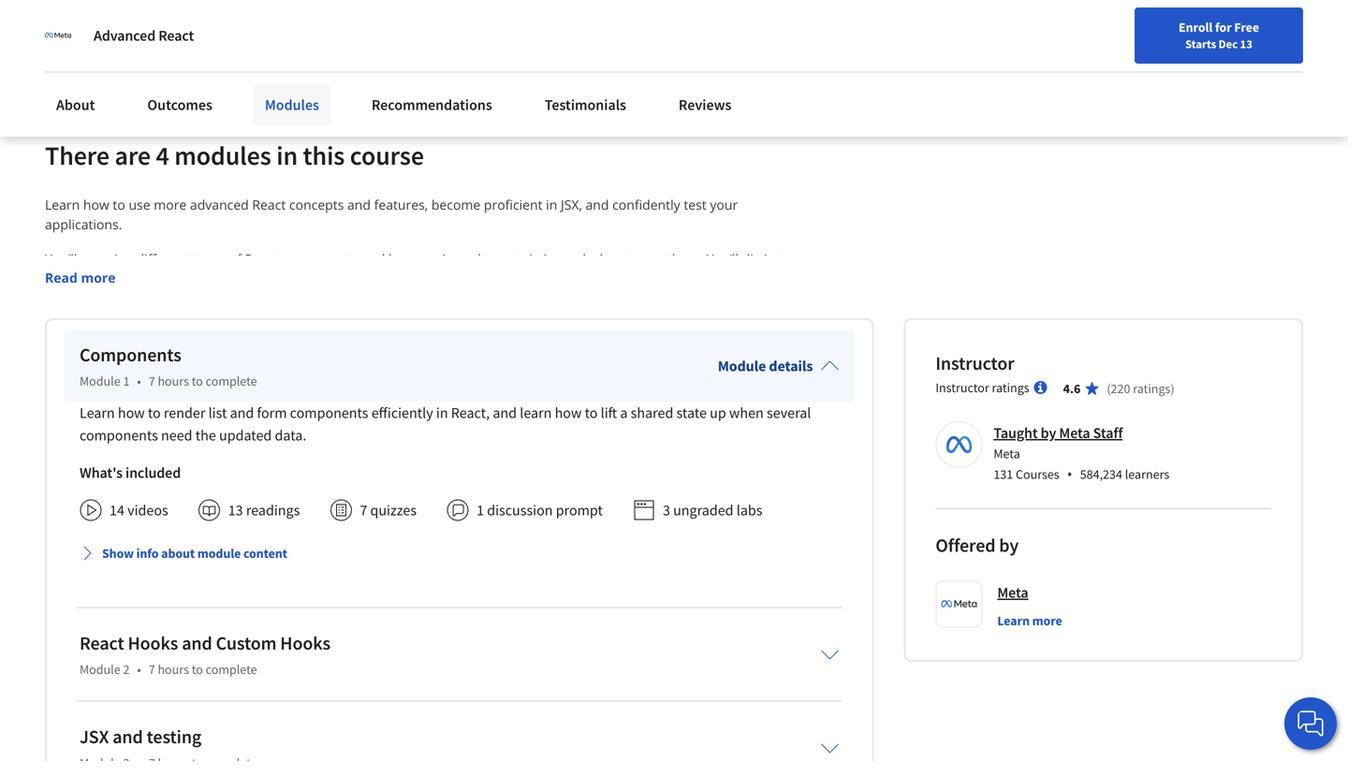 Task type: vqa. For each thing, say whether or not it's contained in the screenshot.
Introduction in the Introduction To Generative Ai: Quiz Week 1 | Exam • 10 Min
no



Task type: locate. For each thing, give the bounding box(es) containing it.
list
[[208, 404, 227, 423]]

the left following
[[210, 624, 230, 642]]

1 vertical spatial testing
[[147, 726, 202, 749]]

test
[[684, 196, 707, 214]]

1
[[123, 373, 130, 390], [477, 501, 484, 520]]

2 vertical spatial meta
[[998, 584, 1029, 603]]

0 horizontal spatial ratings
[[992, 380, 1030, 396]]

1 hours from the top
[[158, 373, 189, 390]]

a
[[647, 290, 655, 307], [620, 404, 628, 423], [368, 427, 375, 445], [173, 447, 180, 465], [107, 585, 114, 603]]

composition down read more button
[[45, 290, 121, 307]]

0 horizontal spatial react,
[[216, 467, 253, 485]]

0 horizontal spatial create
[[211, 270, 249, 288]]

hooks down different
[[143, 270, 181, 288]]

module inside components module 1 • 7 hours to complete
[[80, 373, 121, 390]]

1 vertical spatial instructor
[[936, 380, 990, 396]]

learn inside learn how to use more advanced react concepts and features, become proficient in jsx, and confidently test your applications.
[[45, 196, 80, 214]]

familiar
[[214, 309, 261, 327]]

0 horizontal spatial component
[[129, 526, 200, 544]]

by inside taught by meta staff meta 131 courses • 584,234 learners
[[1041, 424, 1057, 443]]

1 vertical spatial learn
[[520, 404, 552, 423]]

order
[[332, 290, 368, 307], [490, 545, 526, 563]]

data. inside learn how to render list and form components efficiently in react, and learn how to lift a shared state up when several components need the updated data.
[[275, 426, 307, 445]]

0 vertical spatial 7
[[149, 373, 155, 390]]

1 build from the top
[[72, 486, 103, 504]]

a inside learn how to render list and form components efficiently in react, and learn how to lift a shared state up when several components need the updated data.
[[620, 404, 628, 423]]

use down fetch
[[72, 467, 95, 485]]

how up leverage
[[118, 404, 145, 423]]

able
[[271, 368, 297, 386]]

1 instructor from the top
[[936, 352, 1015, 375]]

1 horizontal spatial by
[[1041, 424, 1057, 443]]

react inside react hooks and custom hooks module 2 • 7 hours to complete
[[80, 632, 124, 655]]

0 vertical spatial component
[[657, 270, 727, 288]]

videos
[[127, 501, 168, 520]]

props. down ungraded
[[686, 545, 725, 563]]

meta link
[[998, 581, 1029, 604]]

labs
[[737, 501, 763, 520]]

will
[[229, 368, 249, 386]]

components. up application.
[[423, 427, 503, 445]]

1 horizontal spatial 13
[[1241, 37, 1253, 52]]

0 vertical spatial by
[[1041, 424, 1057, 443]]

0 vertical spatial testing
[[703, 309, 745, 327]]

to left lift
[[585, 404, 598, 423]]

taught by meta staff link
[[994, 424, 1123, 443]]

meta up learn more button
[[998, 584, 1029, 603]]

by for taught
[[1041, 424, 1057, 443]]

0 vertical spatial data.
[[470, 408, 501, 425]]

depth.
[[185, 506, 224, 524]]

how left lift
[[555, 404, 582, 423]]

hours inside components module 1 • 7 hours to complete
[[158, 373, 189, 390]]

0 horizontal spatial 1
[[123, 373, 130, 390]]

module
[[198, 545, 241, 562]]

learn inside learn how to render list and form components efficiently in react, and learn how to lift a shared state up when several components need the updated data.
[[80, 404, 115, 423]]

hours up render
[[158, 373, 189, 390]]

testing down react hooks and custom hooks module 2 • 7 hours to complete
[[147, 726, 202, 749]]

need inside learn how to render list and form components efficiently in react, and learn how to lift a shared state up when several components need the updated data.
[[161, 426, 193, 445]]

look
[[352, 270, 378, 288]]

menu item
[[991, 19, 1111, 80]]

learn inside button
[[998, 613, 1030, 630]]

you'll
[[45, 250, 77, 268], [707, 250, 739, 268], [317, 270, 349, 288], [572, 270, 604, 288], [570, 290, 602, 307], [45, 624, 77, 642]]

react left concepts
[[252, 196, 286, 214]]

to up render
[[192, 373, 203, 390]]

included
[[126, 464, 181, 483]]

testing inside you'll examine different types of react components and learn various characteristics and when to use them. you'll dig into more advanced hooks and create your own. you'll look into building forms with react. you'll explore component composition and new patterns, such as higher order components and render props. you'll create a web application that consumes api data and get familiar with the most commonly used react framework integrations, tools, and testing techniques. by the end of this course, you will be able to: • render lists and form components efficiently in react. • lift shared state up when several components need the updated data. • leverage react context to share global state for a tree of components. • fetch data from a remote server. • use advanced hooks in react, and put them to use within your application. • build your own custom hooks. • understand jsx in depth. • embrace component composition techniques • use advanced patterns to encapsulate common behavior via higher order components and render props. • test your react components. • build a portfolio using react. you'll gain experience with the following tools and software: • react.js • jsx • react • html, css, a
[[703, 309, 745, 327]]

become
[[432, 196, 481, 214]]

1 horizontal spatial need
[[358, 408, 388, 425]]

by right offered
[[1000, 534, 1019, 558]]

quizzes
[[370, 501, 417, 520]]

form
[[174, 388, 204, 406], [257, 404, 287, 423]]

0 vertical spatial hooks
[[143, 270, 181, 288]]

0 horizontal spatial render
[[72, 388, 116, 406]]

jsx and testing button
[[65, 713, 855, 762]]

0 horizontal spatial components.
[[169, 565, 250, 583]]

1 vertical spatial learn
[[80, 404, 115, 423]]

updated inside learn how to render list and form components efficiently in react, and learn how to lift a shared state up when several components need the updated data.
[[219, 426, 272, 445]]

1 vertical spatial use
[[72, 545, 95, 563]]

this inside you'll examine different types of react components and learn various characteristics and when to use them. you'll dig into more advanced hooks and create your own. you'll look into building forms with react. you'll explore component composition and new patterns, such as higher order components and render props. you'll create a web application that consumes api data and get familiar with the most commonly used react framework integrations, tools, and testing techniques. by the end of this course, you will be able to: • render lists and form components efficiently in react. • lift shared state up when several components need the updated data. • leverage react context to share global state for a tree of components. • fetch data from a remote server. • use advanced hooks in react, and put them to use within your application. • build your own custom hooks. • understand jsx in depth. • embrace component composition techniques • use advanced patterns to encapsulate common behavior via higher order components and render props. • test your react components. • build a portfolio using react. you'll gain experience with the following tools and software: • react.js • jsx • react • html, css, a
[[130, 368, 152, 386]]

read
[[45, 269, 78, 287]]

1 horizontal spatial react,
[[451, 404, 490, 423]]

7 quizzes
[[360, 501, 417, 520]]

updated up within
[[415, 408, 467, 425]]

1 horizontal spatial components
[[371, 290, 450, 307]]

composition up module
[[203, 526, 279, 544]]

use up test
[[72, 545, 95, 563]]

following
[[234, 624, 289, 642]]

hours right 2
[[158, 662, 189, 678]]

1 vertical spatial this
[[130, 368, 152, 386]]

how
[[83, 196, 109, 214], [118, 404, 145, 423], [555, 404, 582, 423]]

0 vertical spatial of
[[229, 250, 241, 268]]

2 hours from the top
[[158, 662, 189, 678]]

react hooks and custom hooks module 2 • 7 hours to complete
[[80, 632, 331, 678]]

learn inside you'll examine different types of react components and learn various characteristics and when to use them. you'll dig into more advanced hooks and create your own. you'll look into building forms with react. you'll explore component composition and new patterns, such as higher order components and render props. you'll create a web application that consumes api data and get familiar with the most commonly used react framework integrations, tools, and testing techniques. by the end of this course, you will be able to: • render lists and form components efficiently in react. • lift shared state up when several components need the updated data. • leverage react context to share global state for a tree of components. • fetch data from a remote server. • use advanced hooks in react, and put them to use within your application. • build your own custom hooks. • understand jsx in depth. • embrace component composition techniques • use advanced patterns to encapsulate common behavior via higher order components and render props. • test your react components. • build a portfolio using react. you'll gain experience with the following tools and software: • react.js • jsx • react • html, css, a
[[389, 250, 420, 268]]

1 horizontal spatial of
[[229, 250, 241, 268]]

react, inside learn how to render list and form components efficiently in react, and learn how to lift a shared state up when several components need the updated data.
[[451, 404, 490, 423]]

component down them.
[[657, 270, 727, 288]]

0 horizontal spatial several
[[231, 408, 274, 425]]

1 vertical spatial build
[[72, 585, 103, 603]]

new
[[151, 290, 177, 307]]

1 vertical spatial updated
[[219, 426, 272, 445]]

0 vertical spatial components.
[[423, 427, 503, 445]]

to up applications. on the top left
[[113, 196, 125, 214]]

react up "html,"
[[72, 683, 106, 701]]

create down explore
[[606, 290, 644, 307]]

use inside learn how to use more advanced react concepts and features, become proficient in jsx, and confidently test your applications.
[[129, 196, 150, 214]]

module
[[718, 357, 767, 376], [80, 373, 121, 390], [80, 662, 121, 678]]

patterns
[[161, 545, 213, 563]]

0 horizontal spatial up
[[174, 408, 190, 425]]

there
[[45, 139, 110, 172]]

7 right lists
[[149, 373, 155, 390]]

meta image
[[45, 22, 71, 49]]

props. up framework
[[528, 290, 567, 307]]

1 horizontal spatial when
[[590, 250, 623, 268]]

state right global
[[313, 427, 343, 445]]

react.
[[531, 270, 568, 288], [365, 388, 402, 406], [210, 585, 247, 603]]

1 complete from the top
[[206, 373, 257, 390]]

hooks up custom
[[161, 467, 198, 485]]

1 vertical spatial need
[[161, 426, 193, 445]]

into
[[764, 250, 788, 268], [382, 270, 406, 288]]

1 use from the top
[[72, 467, 95, 485]]

to right them
[[343, 467, 356, 485]]

220
[[1111, 381, 1131, 397]]

0 vertical spatial meta
[[1060, 424, 1091, 443]]

meta
[[1060, 424, 1091, 443], [994, 446, 1021, 462], [998, 584, 1029, 603]]

components.
[[423, 427, 503, 445], [169, 565, 250, 583]]

the
[[294, 309, 314, 327], [63, 368, 84, 386], [392, 408, 412, 425], [196, 426, 216, 445], [210, 624, 230, 642]]

components down prompt
[[529, 545, 608, 563]]

7 inside react hooks and custom hooks module 2 • 7 hours to complete
[[149, 662, 155, 678]]

how up applications. on the top left
[[83, 196, 109, 214]]

0 vertical spatial 13
[[1241, 37, 1253, 52]]

show notifications image
[[1131, 23, 1154, 46]]

1 horizontal spatial this
[[303, 139, 345, 172]]

1 horizontal spatial with
[[264, 309, 290, 327]]

be
[[253, 368, 268, 386]]

0 horizontal spatial order
[[332, 290, 368, 307]]

read more button
[[45, 268, 116, 288]]

jsx down 'own'
[[148, 506, 167, 524]]

how inside learn how to use more advanced react concepts and features, become proficient in jsx, and confidently test your applications.
[[83, 196, 109, 214]]

web
[[658, 290, 684, 307]]

ratings right 220
[[1134, 381, 1171, 397]]

0 horizontal spatial composition
[[45, 290, 121, 307]]

application
[[687, 290, 755, 307]]

complete inside react hooks and custom hooks module 2 • 7 hours to complete
[[206, 662, 257, 678]]

1 horizontal spatial order
[[490, 545, 526, 563]]

shared
[[631, 404, 674, 423], [95, 408, 137, 425]]

react down the info
[[132, 565, 166, 583]]

1 vertical spatial meta
[[994, 446, 1021, 462]]

2 complete from the top
[[206, 662, 257, 678]]

lift
[[601, 404, 617, 423]]

0 horizontal spatial into
[[382, 270, 406, 288]]

chat with us image
[[1296, 709, 1326, 739]]

1 horizontal spatial learn
[[520, 404, 552, 423]]

create
[[211, 270, 249, 288], [606, 290, 644, 307]]

meta up 131
[[994, 446, 1021, 462]]

several inside you'll examine different types of react components and learn various characteristics and when to use them. you'll dig into more advanced hooks and create your own. you'll look into building forms with react. you'll explore component composition and new patterns, such as higher order components and render props. you'll create a web application that consumes api data and get familiar with the most commonly used react framework integrations, tools, and testing techniques. by the end of this course, you will be able to: • render lists and form components efficiently in react. • lift shared state up when several components need the updated data. • leverage react context to share global state for a tree of components. • fetch data from a remote server. • use advanced hooks in react, and put them to use within your application. • build your own custom hooks. • understand jsx in depth. • embrace component composition techniques • use advanced patterns to encapsulate common behavior via higher order components and render props. • test your react components. • build a portfolio using react. you'll gain experience with the following tools and software: • react.js • jsx • react • html, css, a
[[231, 408, 274, 425]]

instructor for instructor ratings
[[936, 380, 990, 396]]

building
[[409, 270, 458, 288]]

render down "3"
[[638, 545, 682, 563]]

2 horizontal spatial of
[[407, 427, 419, 445]]

to right 2
[[192, 662, 203, 678]]

0 horizontal spatial when
[[194, 408, 227, 425]]

with down characteristics
[[501, 270, 528, 288]]

need inside you'll examine different types of react components and learn various characteristics and when to use them. you'll dig into more advanced hooks and create your own. you'll look into building forms with react. you'll explore component composition and new patterns, such as higher order components and render props. you'll create a web application that consumes api data and get familiar with the most commonly used react framework integrations, tools, and testing techniques. by the end of this course, you will be able to: • render lists and form components efficiently in react. • lift shared state up when several components need the updated data. • leverage react context to share global state for a tree of components. • fetch data from a remote server. • use advanced hooks in react, and put them to use within your application. • build your own custom hooks. • understand jsx in depth. • embrace component composition techniques • use advanced patterns to encapsulate common behavior via higher order components and render props. • test your react components. • build a portfolio using react. you'll gain experience with the following tools and software: • react.js • jsx • react • html, css, a
[[358, 408, 388, 425]]

with down using
[[181, 624, 207, 642]]

the up remote on the bottom left of the page
[[196, 426, 216, 445]]

modules
[[174, 139, 271, 172]]

when inside learn how to render list and form components efficiently in react, and learn how to lift a shared state up when several components need the updated data.
[[730, 404, 764, 423]]

instructor up "instructor ratings"
[[936, 352, 1015, 375]]

into right dig
[[764, 250, 788, 268]]

show
[[102, 545, 134, 562]]

react. right using
[[210, 585, 247, 603]]

more inside you'll examine different types of react components and learn various characteristics and when to use them. you'll dig into more advanced hooks and create your own. you'll look into building forms with react. you'll explore component composition and new patterns, such as higher order components and render props. you'll create a web application that consumes api data and get familiar with the most commonly used react framework integrations, tools, and testing techniques. by the end of this course, you will be able to: • render lists and form components efficiently in react. • lift shared state up when several components need the updated data. • leverage react context to share global state for a tree of components. • fetch data from a remote server. • use advanced hooks in react, and put them to use within your application. • build your own custom hooks. • understand jsx in depth. • embrace component composition techniques • use advanced patterns to encapsulate common behavior via higher order components and render props. • test your react components. • build a portfolio using react. you'll gain experience with the following tools and software: • react.js • jsx • react • html, css, a
[[45, 270, 78, 288]]

1 vertical spatial hours
[[158, 662, 189, 678]]

several up 'share' at the bottom left of the page
[[231, 408, 274, 425]]

several inside learn how to render list and form components efficiently in react, and learn how to lift a shared state up when several components need the updated data.
[[767, 404, 812, 423]]

testing inside dropdown button
[[147, 726, 202, 749]]

to right 'patterns'
[[216, 545, 229, 563]]

0 vertical spatial need
[[358, 408, 388, 425]]

need down render
[[161, 426, 193, 445]]

learn up leverage
[[80, 404, 115, 423]]

0 horizontal spatial this
[[130, 368, 152, 386]]

form up global
[[257, 404, 287, 423]]

1 horizontal spatial state
[[313, 427, 343, 445]]

state down lists
[[141, 408, 171, 425]]

13 down free
[[1241, 37, 1253, 52]]

0 vertical spatial react.
[[531, 270, 568, 288]]

efficiently up "tree"
[[372, 404, 433, 423]]

form inside learn how to render list and form components efficiently in react, and learn how to lift a shared state up when several components need the updated data.
[[257, 404, 287, 423]]

up up context
[[174, 408, 190, 425]]

13 readings
[[228, 501, 300, 520]]

1 vertical spatial with
[[264, 309, 290, 327]]

form down course,
[[174, 388, 204, 406]]

2 instructor from the top
[[936, 380, 990, 396]]

data down new
[[134, 309, 161, 327]]

you'll examine different types of react components and learn various characteristics and when to use them. you'll dig into more advanced hooks and create your own. you'll look into building forms with react. you'll explore component composition and new patterns, such as higher order components and render props. you'll create a web application that consumes api data and get familiar with the most commonly used react framework integrations, tools, and testing techniques. by the end of this course, you will be able to: • render lists and form components efficiently in react. • lift shared state up when several components need the updated data. • leverage react context to share global state for a tree of components. • fetch data from a remote server. • use advanced hooks in react, and put them to use within your application. • build your own custom hooks. • understand jsx in depth. • embrace component composition techniques • use advanced patterns to encapsulate common behavior via higher order components and render props. • test your react components. • build a portfolio using react. you'll gain experience with the following tools and software: • react.js • jsx • react • html, css, a
[[45, 250, 792, 762]]

css,
[[114, 703, 140, 721]]

0 horizontal spatial by
[[1000, 534, 1019, 558]]

use
[[72, 467, 95, 485], [72, 545, 95, 563]]

learn up building
[[389, 250, 420, 268]]

learn for learn how to render list and form components efficiently in react, and learn how to lift a shared state up when several components need the updated data.
[[80, 404, 115, 423]]

learn left lift
[[520, 404, 552, 423]]

ratings up taught
[[992, 380, 1030, 396]]

data. up application.
[[470, 408, 501, 425]]

taught by meta staff image
[[939, 425, 980, 466]]

module inside react hooks and custom hooks module 2 • 7 hours to complete
[[80, 662, 121, 678]]

advanced inside learn how to use more advanced react concepts and features, become proficient in jsx, and confidently test your applications.
[[190, 196, 249, 214]]

1 right the end
[[123, 373, 130, 390]]

by for offered
[[1000, 534, 1019, 558]]

1 horizontal spatial for
[[1216, 19, 1232, 36]]

need up "tree"
[[358, 408, 388, 425]]

advanced down modules
[[190, 196, 249, 214]]

0 horizontal spatial hooks
[[128, 632, 178, 655]]

2 horizontal spatial with
[[501, 270, 528, 288]]

2 horizontal spatial when
[[730, 404, 764, 423]]

own
[[138, 486, 164, 504]]

up inside you'll examine different types of react components and learn various characteristics and when to use them. you'll dig into more advanced hooks and create your own. you'll look into building forms with react. you'll explore component composition and new patterns, such as higher order components and render props. you'll create a web application that consumes api data and get familiar with the most commonly used react framework integrations, tools, and testing techniques. by the end of this course, you will be able to: • render lists and form components efficiently in react. • lift shared state up when several components need the updated data. • leverage react context to share global state for a tree of components. • fetch data from a remote server. • use advanced hooks in react, and put them to use within your application. • build your own custom hooks. • understand jsx in depth. • embrace component composition techniques • use advanced patterns to encapsulate common behavior via higher order components and render props. • test your react components. • build a portfolio using react. you'll gain experience with the following tools and software: • react.js • jsx • react • html, css, a
[[174, 408, 190, 425]]

1 vertical spatial by
[[1000, 534, 1019, 558]]

0 horizontal spatial react.
[[210, 585, 247, 603]]

0 vertical spatial render
[[480, 290, 524, 307]]

your down show
[[101, 565, 129, 583]]

to down the list
[[219, 427, 232, 445]]

to inside components module 1 • 7 hours to complete
[[192, 373, 203, 390]]

1 horizontal spatial testing
[[703, 309, 745, 327]]

• inside taught by meta staff meta 131 courses • 584,234 learners
[[1068, 464, 1073, 485]]

1 vertical spatial into
[[382, 270, 406, 288]]

server.
[[232, 447, 273, 465]]

build
[[72, 486, 103, 504], [72, 585, 103, 603]]

a right the from
[[173, 447, 180, 465]]

by right taught
[[1041, 424, 1057, 443]]

application.
[[456, 467, 527, 485]]

about
[[161, 545, 195, 562]]

0 horizontal spatial props.
[[528, 290, 567, 307]]

build down test
[[72, 585, 103, 603]]

0 vertical spatial with
[[501, 270, 528, 288]]

of right 'types'
[[229, 250, 241, 268]]

ungraded
[[674, 501, 734, 520]]

0 vertical spatial use
[[129, 196, 150, 214]]

584,234
[[1081, 466, 1123, 483]]

and inside react hooks and custom hooks module 2 • 7 hours to complete
[[182, 632, 212, 655]]

learn for learn how to use more advanced react concepts and features, become proficient in jsx, and confidently test your applications.
[[45, 196, 80, 214]]

2 vertical spatial use
[[359, 467, 381, 485]]

7 inside components module 1 • 7 hours to complete
[[149, 373, 155, 390]]

0 vertical spatial hours
[[158, 373, 189, 390]]

react up 2
[[80, 632, 124, 655]]

module left details
[[718, 357, 767, 376]]

7 right 2
[[149, 662, 155, 678]]

consumes
[[45, 309, 107, 327]]

jsx inside dropdown button
[[80, 726, 109, 749]]

13 right depth. in the bottom of the page
[[228, 501, 243, 520]]

1 vertical spatial 7
[[360, 501, 367, 520]]

2 vertical spatial with
[[181, 624, 207, 642]]

1 horizontal spatial component
[[657, 270, 727, 288]]

1 vertical spatial react.
[[365, 388, 402, 406]]

state right lift
[[677, 404, 707, 423]]

1 horizontal spatial 1
[[477, 501, 484, 520]]

advanced down examine
[[81, 270, 140, 288]]

more inside learn how to use more advanced react concepts and features, become proficient in jsx, and confidently test your applications.
[[154, 196, 187, 214]]

components down building
[[371, 290, 450, 307]]

features,
[[374, 196, 428, 214]]

advanced
[[190, 196, 249, 214], [81, 270, 140, 288], [99, 467, 158, 485], [99, 545, 158, 563]]

higher down "own."
[[287, 290, 328, 307]]

0 horizontal spatial components
[[80, 344, 182, 367]]

used
[[419, 309, 449, 327]]

complete up the list
[[206, 373, 257, 390]]

order down discussion
[[490, 545, 526, 563]]

0 vertical spatial build
[[72, 486, 103, 504]]

4.6
[[1064, 381, 1081, 397]]

your up understand
[[107, 486, 135, 504]]

shared down lists
[[95, 408, 137, 425]]

data down leverage
[[109, 447, 136, 465]]

react, up application.
[[451, 404, 490, 423]]

0 vertical spatial higher
[[287, 290, 328, 307]]

more
[[154, 196, 187, 214], [81, 269, 116, 287], [45, 270, 78, 288], [1033, 613, 1063, 630]]

with down the as
[[264, 309, 290, 327]]

this up concepts
[[303, 139, 345, 172]]

media
[[186, 23, 226, 41]]

hours
[[158, 373, 189, 390], [158, 662, 189, 678]]

2 vertical spatial components
[[529, 545, 608, 563]]

and
[[229, 23, 253, 41], [348, 196, 371, 214], [586, 196, 609, 214], [362, 250, 385, 268], [563, 250, 586, 268], [184, 270, 207, 288], [124, 290, 148, 307], [453, 290, 477, 307], [165, 309, 188, 327], [676, 309, 700, 327], [147, 388, 170, 406], [230, 404, 254, 423], [493, 404, 517, 423], [257, 467, 280, 485], [611, 545, 635, 563], [326, 624, 349, 642], [182, 632, 212, 655], [113, 726, 143, 749]]

0 horizontal spatial 13
[[228, 501, 243, 520]]

4
[[156, 139, 169, 172]]

1 horizontal spatial updated
[[415, 408, 467, 425]]

0 horizontal spatial for
[[347, 427, 365, 445]]

your right test
[[710, 196, 738, 214]]

concepts
[[289, 196, 344, 214]]

1 vertical spatial composition
[[203, 526, 279, 544]]

jsx
[[148, 506, 167, 524], [72, 663, 90, 681], [80, 726, 109, 749]]

7 left 'quizzes'
[[360, 501, 367, 520]]

for up dec
[[1216, 19, 1232, 36]]

components
[[371, 290, 450, 307], [80, 344, 182, 367], [529, 545, 608, 563]]

component up 'about'
[[129, 526, 200, 544]]

1 horizontal spatial ratings
[[1134, 381, 1171, 397]]

when down module details
[[730, 404, 764, 423]]

dig
[[743, 250, 761, 268]]

data. right 'share' at the bottom left of the page
[[275, 426, 307, 445]]

instructor for instructor
[[936, 352, 1015, 375]]

components module 1 • 7 hours to complete
[[80, 344, 257, 390]]

updated inside you'll examine different types of react components and learn various characteristics and when to use them. you'll dig into more advanced hooks and create your own. you'll look into building forms with react. you'll explore component composition and new patterns, such as higher order components and render props. you'll create a web application that consumes api data and get familiar with the most commonly used react framework integrations, tools, and testing techniques. by the end of this course, you will be able to: • render lists and form components efficiently in react. • lift shared state up when several components need the updated data. • leverage react context to share global state for a tree of components. • fetch data from a remote server. • use advanced hooks in react, and put them to use within your application. • build your own custom hooks. • understand jsx in depth. • embrace component composition techniques • use advanced patterns to encapsulate common behavior via higher order components and render props. • test your react components. • build a portfolio using react. you'll gain experience with the following tools and software: • react.js • jsx • react • html, css, a
[[415, 408, 467, 425]]

them
[[307, 467, 340, 485]]

use left within
[[359, 467, 381, 485]]

lists
[[120, 388, 144, 406]]

1 horizontal spatial several
[[767, 404, 812, 423]]

hooks up 2
[[128, 632, 178, 655]]

by
[[1041, 424, 1057, 443], [1000, 534, 1019, 558]]

offered
[[936, 534, 996, 558]]

0 vertical spatial instructor
[[936, 352, 1015, 375]]

0 vertical spatial complete
[[206, 373, 257, 390]]



Task type: describe. For each thing, give the bounding box(es) containing it.
modules link
[[254, 84, 331, 126]]

1 vertical spatial 13
[[228, 501, 243, 520]]

2 vertical spatial react.
[[210, 585, 247, 603]]

0 vertical spatial components
[[371, 290, 450, 307]]

different
[[136, 250, 189, 268]]

efficiently inside learn how to render list and form components efficiently in react, and learn how to lift a shared state up when several components need the updated data.
[[372, 404, 433, 423]]

complete inside components module 1 • 7 hours to complete
[[206, 373, 257, 390]]

there are 4 modules in this course
[[45, 139, 424, 172]]

techniques
[[282, 526, 350, 544]]

that
[[758, 290, 783, 307]]

2 hooks from the left
[[280, 632, 331, 655]]

react inside learn how to use more advanced react concepts and features, become proficient in jsx, and confidently test your applications.
[[252, 196, 286, 214]]

0 horizontal spatial state
[[141, 408, 171, 425]]

2
[[123, 662, 130, 678]]

from
[[139, 447, 169, 465]]

0 vertical spatial order
[[332, 290, 368, 307]]

api
[[111, 309, 131, 327]]

learn for learn more
[[998, 613, 1030, 630]]

0 horizontal spatial higher
[[287, 290, 328, 307]]

a left the web
[[647, 290, 655, 307]]

your up the as
[[252, 270, 280, 288]]

coursera image
[[22, 15, 141, 45]]

integrations,
[[560, 309, 636, 327]]

about link
[[45, 84, 106, 126]]

performance
[[302, 23, 383, 41]]

a left portfolio
[[107, 585, 114, 603]]

review
[[386, 23, 427, 41]]

react up such
[[245, 250, 279, 268]]

embrace
[[72, 526, 126, 544]]

1 vertical spatial order
[[490, 545, 526, 563]]

1 vertical spatial jsx
[[72, 663, 90, 681]]

your inside learn how to use more advanced react concepts and features, become proficient in jsx, and confidently test your applications.
[[710, 196, 738, 214]]

1 horizontal spatial props.
[[686, 545, 725, 563]]

learn how to use more advanced react concepts and features, become proficient in jsx, and confidently test your applications.
[[45, 196, 742, 233]]

2 horizontal spatial use
[[643, 250, 664, 268]]

the up "tree"
[[392, 408, 412, 425]]

1 vertical spatial render
[[72, 388, 116, 406]]

lift
[[72, 408, 91, 425]]

react.js
[[72, 644, 119, 662]]

up inside learn how to render list and form components efficiently in react, and learn how to lift a shared state up when several components need the updated data.
[[710, 404, 727, 423]]

module details
[[718, 357, 813, 376]]

commonly
[[351, 309, 416, 327]]

instructor ratings
[[936, 380, 1030, 396]]

custom
[[168, 486, 213, 504]]

13 inside the enroll for free starts dec 13
[[1241, 37, 1253, 52]]

for inside the enroll for free starts dec 13
[[1216, 19, 1232, 36]]

discussion
[[487, 501, 553, 520]]

react right on
[[159, 26, 194, 45]]

3 ungraded labs
[[663, 501, 763, 520]]

to:
[[301, 368, 317, 386]]

1 vertical spatial data
[[109, 447, 136, 465]]

0 horizontal spatial with
[[181, 624, 207, 642]]

1 horizontal spatial render
[[480, 290, 524, 307]]

how for render
[[118, 404, 145, 423]]

1 vertical spatial hooks
[[161, 467, 198, 485]]

components up "own."
[[282, 250, 359, 268]]

such
[[238, 290, 267, 307]]

confidently
[[613, 196, 681, 214]]

react, inside you'll examine different types of react components and learn various characteristics and when to use them. you'll dig into more advanced hooks and create your own. you'll look into building forms with react. you'll explore component composition and new patterns, such as higher order components and render props. you'll create a web application that consumes api data and get familiar with the most commonly used react framework integrations, tools, and testing techniques. by the end of this course, you will be able to: • render lists and form components efficiently in react. • lift shared state up when several components need the updated data. • leverage react context to share global state for a tree of components. • fetch data from a remote server. • use advanced hooks in react, and put them to use within your application. • build your own custom hooks. • understand jsx in depth. • embrace component composition techniques • use advanced patterns to encapsulate common behavior via higher order components and render props. • test your react components. • build a portfolio using react. you'll gain experience with the following tools and software: • react.js • jsx • react • html, css, a
[[216, 467, 253, 485]]

1 vertical spatial higher
[[445, 545, 486, 563]]

leverage
[[72, 427, 127, 445]]

131
[[994, 466, 1014, 483]]

1 horizontal spatial components.
[[423, 427, 503, 445]]

hooks.
[[216, 486, 257, 504]]

shared inside learn how to render list and form components efficiently in react, and learn how to lift a shared state up when several components need the updated data.
[[631, 404, 674, 423]]

readings
[[246, 501, 300, 520]]

dec
[[1219, 37, 1238, 52]]

to inside react hooks and custom hooks module 2 • 7 hours to complete
[[192, 662, 203, 678]]

1 inside components module 1 • 7 hours to complete
[[123, 373, 130, 390]]

outcomes link
[[136, 84, 224, 126]]

( 220 ratings )
[[1108, 381, 1175, 397]]

coursera career certificate image
[[950, 0, 1262, 98]]

react up the from
[[131, 427, 165, 445]]

get
[[191, 309, 211, 327]]

1 vertical spatial 1
[[477, 501, 484, 520]]

components inside components module 1 • 7 hours to complete
[[80, 344, 182, 367]]

for inside you'll examine different types of react components and learn various characteristics and when to use them. you'll dig into more advanced hooks and create your own. you'll look into building forms with react. you'll explore component composition and new patterns, such as higher order components and render props. you'll create a web application that consumes api data and get familiar with the most commonly used react framework integrations, tools, and testing techniques. by the end of this course, you will be able to: • render lists and form components efficiently in react. • lift shared state up when several components need the updated data. • leverage react context to share global state for a tree of components. • fetch data from a remote server. • use advanced hooks in react, and put them to use within your application. • build your own custom hooks. • understand jsx in depth. • embrace component composition techniques • use advanced patterns to encapsulate common behavior via higher order components and render props. • test your react components. • build a portfolio using react. you'll gain experience with the following tools and software: • react.js • jsx • react • html, css, a
[[347, 427, 365, 445]]

components down "will"
[[207, 388, 284, 406]]

1 horizontal spatial use
[[359, 467, 381, 485]]

1 vertical spatial components.
[[169, 565, 250, 583]]

and inside dropdown button
[[113, 726, 143, 749]]

it
[[116, 23, 125, 41]]

2 vertical spatial of
[[407, 427, 419, 445]]

remote
[[183, 447, 228, 465]]

put
[[283, 467, 304, 485]]

2 build from the top
[[72, 585, 103, 603]]

how for use
[[83, 196, 109, 214]]

state inside learn how to render list and form components efficiently in react, and learn how to lift a shared state up when several components need the updated data.
[[677, 404, 707, 423]]

enroll for free starts dec 13
[[1179, 19, 1260, 52]]

in inside learn how to use more advanced react concepts and features, become proficient in jsx, and confidently test your applications.
[[546, 196, 558, 214]]

by
[[45, 368, 60, 386]]

the left most
[[294, 309, 314, 327]]

share
[[235, 427, 269, 445]]

them.
[[668, 250, 704, 268]]

0 vertical spatial data
[[134, 309, 161, 327]]

encapsulate
[[232, 545, 306, 563]]

reviews link
[[668, 84, 743, 126]]

0 vertical spatial composition
[[45, 290, 121, 307]]

1 horizontal spatial into
[[764, 250, 788, 268]]

via
[[425, 545, 442, 563]]

advanced down embrace
[[99, 545, 158, 563]]

what's included
[[80, 464, 181, 483]]

taught by meta staff meta 131 courses • 584,234 learners
[[994, 424, 1170, 485]]

proficient
[[484, 196, 543, 214]]

to inside learn how to use more advanced react concepts and features, become proficient in jsx, and confidently test your applications.
[[113, 196, 125, 214]]

course
[[350, 139, 424, 172]]

most
[[317, 309, 348, 327]]

components up global
[[278, 408, 354, 425]]

advanced up 'own'
[[99, 467, 158, 485]]

you
[[203, 368, 226, 386]]

in inside learn how to render list and form components efficiently in react, and learn how to lift a shared state up when several components need the updated data.
[[436, 404, 448, 423]]

to right lists
[[148, 404, 161, 423]]

form inside you'll examine different types of react components and learn various characteristics and when to use them. you'll dig into more advanced hooks and create your own. you'll look into building forms with react. you'll explore component composition and new patterns, such as higher order components and render props. you'll create a web application that consumes api data and get familiar with the most commonly used react framework integrations, tools, and testing techniques. by the end of this course, you will be able to: • render lists and form components efficiently in react. • lift shared state up when several components need the updated data. • leverage react context to share global state for a tree of components. • fetch data from a remote server. • use advanced hooks in react, and put them to use within your application. • build your own custom hooks. • understand jsx in depth. • embrace component composition techniques • use advanced patterns to encapsulate common behavior via higher order components and render props. • test your react components. • build a portfolio using react. you'll gain experience with the following tools and software: • react.js • jsx • react • html, css, a
[[174, 388, 204, 406]]

portfolio
[[118, 585, 170, 603]]

experience
[[110, 624, 177, 642]]

1 vertical spatial of
[[114, 368, 126, 386]]

components up fetch
[[80, 426, 158, 445]]

react right used
[[452, 309, 486, 327]]

1 discussion prompt
[[477, 501, 603, 520]]

modules
[[265, 96, 319, 114]]

1 horizontal spatial create
[[606, 290, 644, 307]]

gain
[[81, 624, 106, 642]]

share it on social media and in your performance review
[[77, 23, 427, 41]]

the right by
[[63, 368, 84, 386]]

14 videos
[[110, 501, 168, 520]]

tools
[[293, 624, 323, 642]]

learners
[[1126, 466, 1170, 483]]

1 vertical spatial component
[[129, 526, 200, 544]]

patterns,
[[180, 290, 235, 307]]

characteristics
[[472, 250, 560, 268]]

context
[[168, 427, 216, 445]]

2 vertical spatial render
[[638, 545, 682, 563]]

offered by
[[936, 534, 1019, 558]]

shared inside you'll examine different types of react components and learn various characteristics and when to use them. you'll dig into more advanced hooks and create your own. you'll look into building forms with react. you'll explore component composition and new patterns, such as higher order components and render props. you'll create a web application that consumes api data and get familiar with the most commonly used react framework integrations, tools, and testing techniques. by the end of this course, you will be able to: • render lists and form components efficiently in react. • lift shared state up when several components need the updated data. • leverage react context to share global state for a tree of components. • fetch data from a remote server. • use advanced hooks in react, and put them to use within your application. • build your own custom hooks. • understand jsx in depth. • embrace component composition techniques • use advanced patterns to encapsulate common behavior via higher order components and render props. • test your react components. • build a portfolio using react. you'll gain experience with the following tools and software: • react.js • jsx • react • html, css, a
[[95, 408, 137, 425]]

end
[[87, 368, 110, 386]]

understand
[[72, 506, 145, 524]]

your left performance
[[271, 23, 299, 41]]

as
[[270, 290, 284, 307]]

1 horizontal spatial composition
[[203, 526, 279, 544]]

0 vertical spatial this
[[303, 139, 345, 172]]

• inside components module 1 • 7 hours to complete
[[137, 373, 141, 390]]

1 horizontal spatial react.
[[365, 388, 402, 406]]

using
[[174, 585, 207, 603]]

components down to:
[[290, 404, 369, 423]]

common
[[309, 545, 364, 563]]

data. inside you'll examine different types of react components and learn various characteristics and when to use them. you'll dig into more advanced hooks and create your own. you'll look into building forms with react. you'll explore component composition and new patterns, such as higher order components and render props. you'll create a web application that consumes api data and get familiar with the most commonly used react framework integrations, tools, and testing techniques. by the end of this course, you will be able to: • render lists and form components efficiently in react. • lift shared state up when several components need the updated data. • leverage react context to share global state for a tree of components. • fetch data from a remote server. • use advanced hooks in react, and put them to use within your application. • build your own custom hooks. • understand jsx in depth. • embrace component composition techniques • use advanced patterns to encapsulate common behavior via higher order components and render props. • test your react components. • build a portfolio using react. you'll gain experience with the following tools and software: • react.js • jsx • react • html, css, a
[[470, 408, 501, 425]]

a left "tree"
[[368, 427, 375, 445]]

• inside react hooks and custom hooks module 2 • 7 hours to complete
[[137, 662, 141, 678]]

2 horizontal spatial how
[[555, 404, 582, 423]]

hours inside react hooks and custom hooks module 2 • 7 hours to complete
[[158, 662, 189, 678]]

efficiently inside you'll examine different types of react components and learn various characteristics and when to use them. you'll dig into more advanced hooks and create your own. you'll look into building forms with react. you'll explore component composition and new patterns, such as higher order components and render props. you'll create a web application that consumes api data and get familiar with the most commonly used react framework integrations, tools, and testing techniques. by the end of this course, you will be able to: • render lists and form components efficiently in react. • lift shared state up when several components need the updated data. • leverage react context to share global state for a tree of components. • fetch data from a remote server. • use advanced hooks in react, and put them to use within your application. • build your own custom hooks. • understand jsx in depth. • embrace component composition techniques • use advanced patterns to encapsulate common behavior via higher order components and render props. • test your react components. • build a portfolio using react. you'll gain experience with the following tools and software: • react.js • jsx • react • html, css, a
[[287, 388, 346, 406]]

testimonials
[[545, 96, 627, 114]]

reviews
[[679, 96, 732, 114]]

outcomes
[[147, 96, 213, 114]]

2 horizontal spatial react.
[[531, 270, 568, 288]]

course,
[[155, 368, 200, 386]]

to up explore
[[627, 250, 639, 268]]

0 vertical spatial jsx
[[148, 506, 167, 524]]

learn how to render list and form components efficiently in react, and learn how to lift a shared state up when several components need the updated data.
[[80, 404, 812, 445]]

recommendations link
[[361, 84, 504, 126]]

3
[[663, 501, 671, 520]]

0 vertical spatial props.
[[528, 290, 567, 307]]

learn inside learn how to render list and form components efficiently in react, and learn how to lift a shared state up when several components need the updated data.
[[520, 404, 552, 423]]

0 vertical spatial create
[[211, 270, 249, 288]]

advanced
[[94, 26, 156, 45]]

taught
[[994, 424, 1038, 443]]

your right within
[[425, 467, 453, 485]]

2 use from the top
[[72, 545, 95, 563]]

1 hooks from the left
[[128, 632, 178, 655]]

enroll
[[1179, 19, 1213, 36]]

the inside learn how to render list and form components efficiently in react, and learn how to lift a shared state up when several components need the updated data.
[[196, 426, 216, 445]]

2 horizontal spatial components
[[529, 545, 608, 563]]



